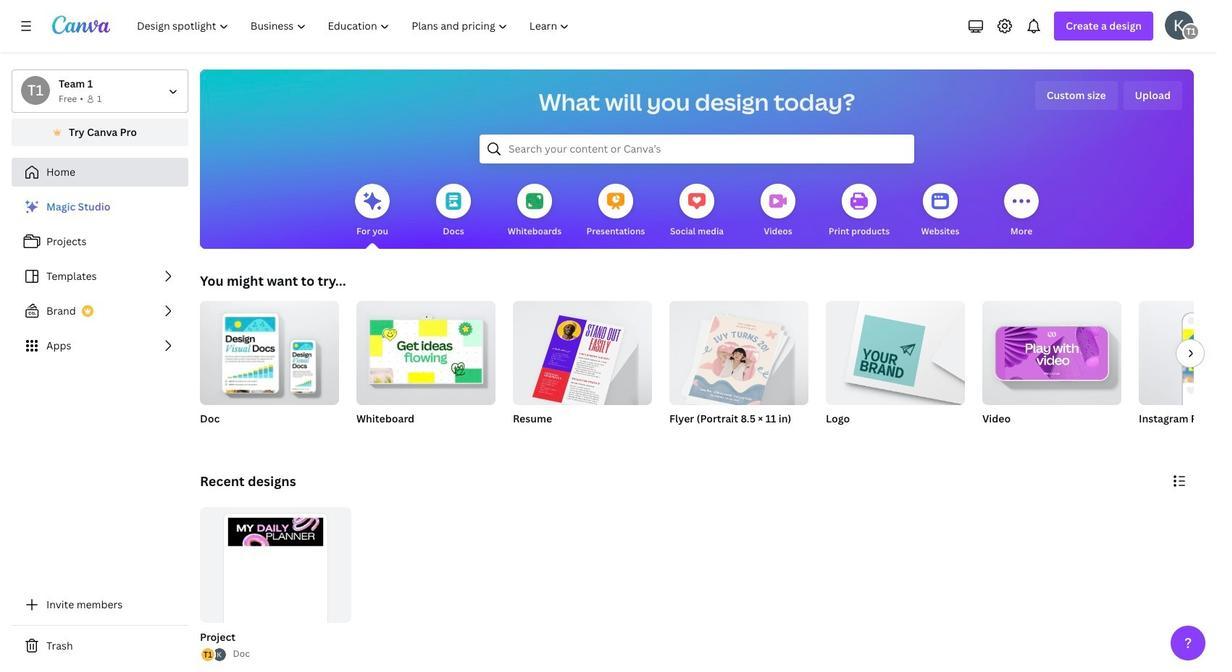 Task type: describe. For each thing, give the bounding box(es) containing it.
kendall parks image
[[1165, 11, 1194, 40]]

top level navigation element
[[127, 12, 582, 41]]

team 1 image inside the switch to another team button
[[21, 76, 50, 105]]

1 vertical spatial list
[[200, 648, 227, 664]]

Switch to another team button
[[12, 70, 188, 113]]

Search search field
[[509, 135, 885, 163]]



Task type: locate. For each thing, give the bounding box(es) containing it.
1 vertical spatial team 1 element
[[21, 76, 50, 105]]

None search field
[[480, 135, 914, 164]]

1 horizontal spatial team 1 image
[[1182, 23, 1200, 41]]

team 1 element
[[1182, 23, 1200, 41], [21, 76, 50, 105]]

team 1 image
[[1182, 23, 1200, 41], [21, 76, 50, 105]]

0 vertical spatial list
[[12, 193, 188, 361]]

1 horizontal spatial list
[[200, 648, 227, 664]]

group
[[200, 296, 339, 445], [200, 296, 339, 406], [356, 296, 496, 445], [356, 296, 496, 406], [513, 296, 652, 445], [513, 296, 652, 412], [669, 296, 808, 445], [669, 296, 808, 410], [826, 301, 965, 445], [826, 301, 965, 406], [982, 301, 1121, 445], [1139, 301, 1217, 445], [197, 508, 351, 664], [200, 508, 351, 662]]

team 1 element inside the switch to another team button
[[21, 76, 50, 105]]

0 vertical spatial team 1 image
[[1182, 23, 1200, 41]]

0 vertical spatial team 1 element
[[1182, 23, 1200, 41]]

1 vertical spatial team 1 image
[[21, 76, 50, 105]]

list
[[12, 193, 188, 361], [200, 648, 227, 664]]

1 horizontal spatial team 1 element
[[1182, 23, 1200, 41]]

0 horizontal spatial list
[[12, 193, 188, 361]]

0 horizontal spatial team 1 element
[[21, 76, 50, 105]]

0 horizontal spatial team 1 image
[[21, 76, 50, 105]]



Task type: vqa. For each thing, say whether or not it's contained in the screenshot.
inspirational
no



